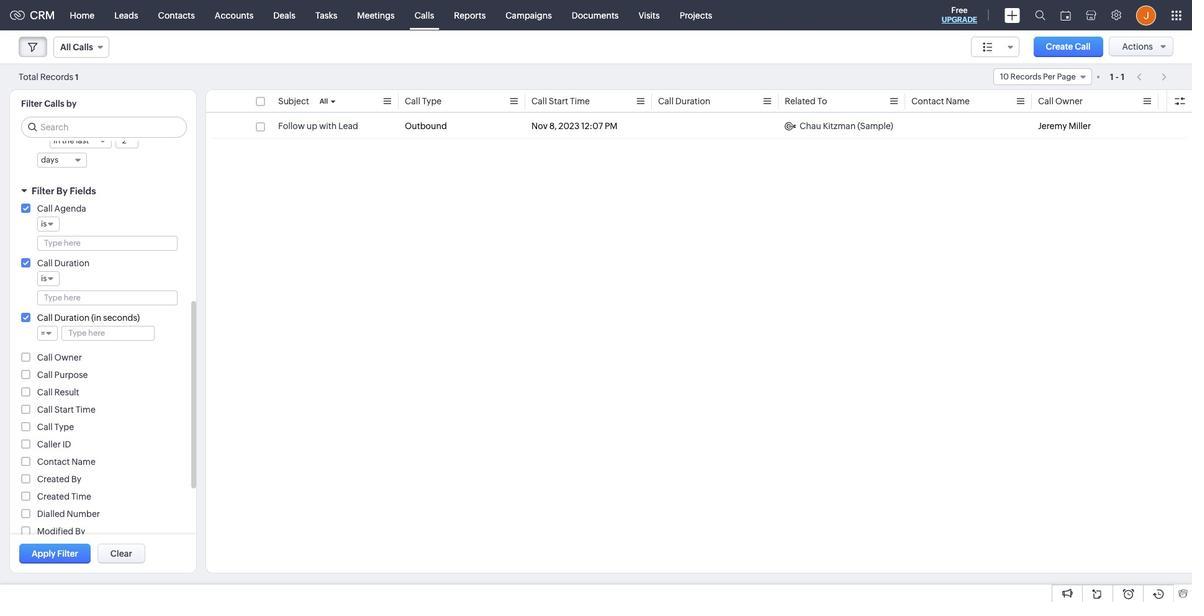 Task type: locate. For each thing, give the bounding box(es) containing it.
days
[[41, 155, 58, 165]]

Type here text field
[[38, 237, 177, 250]]

filter
[[21, 99, 42, 109], [32, 186, 54, 196], [57, 549, 78, 559]]

start up 8,
[[549, 96, 569, 106]]

1 for 1 - 1
[[1122, 72, 1125, 82]]

0 vertical spatial by
[[56, 186, 68, 196]]

0 horizontal spatial call type
[[37, 423, 74, 432]]

apply filter button
[[19, 544, 91, 564]]

is for call duration
[[41, 274, 47, 283]]

call owner up call purpose
[[37, 353, 82, 363]]

call owner up jeremy miller
[[1039, 96, 1084, 106]]

2 created from the top
[[37, 492, 70, 502]]

calls down home
[[73, 42, 93, 52]]

in the last field
[[50, 134, 112, 148]]

1 vertical spatial contact name
[[37, 457, 96, 467]]

call start time down result
[[37, 405, 96, 415]]

start down result
[[54, 405, 74, 415]]

1 vertical spatial call start time
[[37, 405, 96, 415]]

start
[[549, 96, 569, 106], [54, 405, 74, 415]]

0 vertical spatial time
[[570, 96, 590, 106]]

filter up call agenda on the top left of page
[[32, 186, 54, 196]]

calls
[[415, 10, 434, 20], [73, 42, 93, 52], [44, 99, 64, 109]]

1 vertical spatial filter
[[32, 186, 54, 196]]

2 vertical spatial by
[[75, 527, 85, 537]]

related to
[[785, 96, 828, 106]]

1 left the -
[[1111, 72, 1115, 82]]

records up the filter calls by
[[40, 72, 73, 82]]

0 vertical spatial filter
[[21, 99, 42, 109]]

by up created time
[[71, 475, 81, 485]]

type
[[422, 96, 442, 106], [54, 423, 74, 432]]

is field down call agenda on the top left of page
[[37, 217, 60, 232]]

lead
[[339, 121, 358, 131]]

1 vertical spatial all
[[320, 98, 328, 105]]

nov
[[532, 121, 548, 131]]

free
[[952, 6, 968, 15]]

owner down the "page"
[[1056, 96, 1084, 106]]

1 horizontal spatial call start time
[[532, 96, 590, 106]]

search image
[[1036, 10, 1046, 21]]

records for 10
[[1011, 72, 1042, 81]]

name
[[947, 96, 970, 106], [72, 457, 96, 467]]

0 horizontal spatial calls
[[44, 99, 64, 109]]

per
[[1044, 72, 1056, 81]]

time down result
[[76, 405, 96, 415]]

1 vertical spatial calls
[[73, 42, 93, 52]]

is down call agenda on the top left of page
[[41, 219, 47, 229]]

0 horizontal spatial type
[[54, 423, 74, 432]]

call owner
[[1039, 96, 1084, 106], [37, 353, 82, 363]]

0 vertical spatial owner
[[1056, 96, 1084, 106]]

2 is field from the top
[[37, 272, 60, 286]]

1 for total records 1
[[75, 72, 79, 82]]

filter inside dropdown button
[[32, 186, 54, 196]]

1 vertical spatial is
[[41, 274, 47, 283]]

2 is from the top
[[41, 274, 47, 283]]

navigation
[[1132, 68, 1174, 86]]

0 vertical spatial all
[[60, 42, 71, 52]]

by for created
[[71, 475, 81, 485]]

0 horizontal spatial call owner
[[37, 353, 82, 363]]

1 vertical spatial is field
[[37, 272, 60, 286]]

time up nov 8, 2023 12:07 pm
[[570, 96, 590, 106]]

type here text field for call duration (in seconds)
[[62, 327, 154, 340]]

call
[[1076, 42, 1091, 52], [405, 96, 421, 106], [532, 96, 547, 106], [659, 96, 674, 106], [1039, 96, 1054, 106], [37, 204, 53, 214], [37, 258, 53, 268], [37, 313, 53, 323], [37, 353, 53, 363], [37, 370, 53, 380], [37, 388, 53, 398], [37, 405, 53, 415], [37, 423, 53, 432]]

2023
[[559, 121, 580, 131]]

create menu element
[[998, 0, 1028, 30]]

1 horizontal spatial start
[[549, 96, 569, 106]]

0 vertical spatial contact name
[[912, 96, 970, 106]]

type up the outbound at top left
[[422, 96, 442, 106]]

1 vertical spatial call duration
[[37, 258, 90, 268]]

records for total
[[40, 72, 73, 82]]

0 horizontal spatial records
[[40, 72, 73, 82]]

1 vertical spatial created
[[37, 492, 70, 502]]

reports link
[[444, 0, 496, 30]]

1 vertical spatial duration
[[54, 258, 90, 268]]

1 is from the top
[[41, 219, 47, 229]]

reports
[[454, 10, 486, 20]]

leads
[[114, 10, 138, 20]]

None field
[[972, 37, 1020, 57]]

call result
[[37, 388, 79, 398]]

calls inside all calls field
[[73, 42, 93, 52]]

=
[[41, 329, 45, 338]]

chau
[[800, 121, 822, 131]]

1 vertical spatial contact
[[37, 457, 70, 467]]

is up "="
[[41, 274, 47, 283]]

documents link
[[562, 0, 629, 30]]

call duration
[[659, 96, 711, 106], [37, 258, 90, 268]]

1 vertical spatial type here text field
[[62, 327, 154, 340]]

by up call agenda on the top left of page
[[56, 186, 68, 196]]

created up dialled
[[37, 492, 70, 502]]

1 horizontal spatial 1
[[1111, 72, 1115, 82]]

filter down modified by
[[57, 549, 78, 559]]

0 horizontal spatial owner
[[54, 353, 82, 363]]

2 horizontal spatial calls
[[415, 10, 434, 20]]

is for call agenda
[[41, 219, 47, 229]]

filter inside button
[[57, 549, 78, 559]]

0 horizontal spatial contact name
[[37, 457, 96, 467]]

contact
[[912, 96, 945, 106], [37, 457, 70, 467]]

0 horizontal spatial all
[[60, 42, 71, 52]]

10 records per page
[[1001, 72, 1077, 81]]

contacts link
[[148, 0, 205, 30]]

meetings link
[[348, 0, 405, 30]]

create
[[1047, 42, 1074, 52]]

type here text field down (in
[[62, 327, 154, 340]]

fields
[[70, 186, 96, 196]]

purpose
[[54, 370, 88, 380]]

page
[[1058, 72, 1077, 81]]

1 horizontal spatial all
[[320, 98, 328, 105]]

0 vertical spatial type here text field
[[38, 291, 177, 305]]

1 vertical spatial call type
[[37, 423, 74, 432]]

is
[[41, 219, 47, 229], [41, 274, 47, 283]]

1 horizontal spatial call owner
[[1039, 96, 1084, 106]]

0 vertical spatial duration
[[676, 96, 711, 106]]

1 horizontal spatial records
[[1011, 72, 1042, 81]]

1 horizontal spatial type
[[422, 96, 442, 106]]

modified by
[[37, 527, 85, 537]]

2 horizontal spatial 1
[[1122, 72, 1125, 82]]

1 horizontal spatial call type
[[405, 96, 442, 106]]

2 vertical spatial calls
[[44, 99, 64, 109]]

type up id
[[54, 423, 74, 432]]

all up with in the left of the page
[[320, 98, 328, 105]]

duration for is
[[54, 258, 90, 268]]

by down number
[[75, 527, 85, 537]]

projects link
[[670, 0, 723, 30]]

by inside dropdown button
[[56, 186, 68, 196]]

0 vertical spatial is
[[41, 219, 47, 229]]

1 is field from the top
[[37, 217, 60, 232]]

is field
[[37, 217, 60, 232], [37, 272, 60, 286]]

create menu image
[[1005, 8, 1021, 23]]

home
[[70, 10, 95, 20]]

by
[[56, 186, 68, 196], [71, 475, 81, 485], [75, 527, 85, 537]]

1 horizontal spatial owner
[[1056, 96, 1084, 106]]

apply
[[32, 549, 56, 559]]

call inside button
[[1076, 42, 1091, 52]]

0 vertical spatial calls
[[415, 10, 434, 20]]

seconds)
[[103, 313, 140, 323]]

records right 10
[[1011, 72, 1042, 81]]

by for filter
[[56, 186, 68, 196]]

0 vertical spatial created
[[37, 475, 70, 485]]

0 horizontal spatial 1
[[75, 72, 79, 82]]

calls left reports
[[415, 10, 434, 20]]

is field up "="
[[37, 272, 60, 286]]

kitzman
[[824, 121, 856, 131]]

id
[[63, 440, 71, 450]]

records
[[40, 72, 73, 82], [1011, 72, 1042, 81]]

1 inside total records 1
[[75, 72, 79, 82]]

time
[[570, 96, 590, 106], [76, 405, 96, 415], [71, 492, 91, 502]]

is field for agenda
[[37, 217, 60, 232]]

0 vertical spatial is field
[[37, 217, 60, 232]]

1 up by
[[75, 72, 79, 82]]

created up created time
[[37, 475, 70, 485]]

all up total records 1
[[60, 42, 71, 52]]

records inside 10 records per page field
[[1011, 72, 1042, 81]]

(in
[[91, 313, 101, 323]]

1 horizontal spatial calls
[[73, 42, 93, 52]]

calls inside calls link
[[415, 10, 434, 20]]

1 horizontal spatial contact name
[[912, 96, 970, 106]]

number
[[67, 509, 100, 519]]

all
[[60, 42, 71, 52], [320, 98, 328, 105]]

Type here text field
[[38, 291, 177, 305], [62, 327, 154, 340]]

created
[[37, 475, 70, 485], [37, 492, 70, 502]]

accounts link
[[205, 0, 264, 30]]

crm link
[[10, 9, 55, 22]]

1 vertical spatial type
[[54, 423, 74, 432]]

All Calls field
[[53, 37, 109, 58]]

type here text field up (in
[[38, 291, 177, 305]]

1 right the -
[[1122, 72, 1125, 82]]

profile image
[[1137, 5, 1157, 25]]

1 created from the top
[[37, 475, 70, 485]]

contact name
[[912, 96, 970, 106], [37, 457, 96, 467]]

1
[[1111, 72, 1115, 82], [1122, 72, 1125, 82], [75, 72, 79, 82]]

call type up the outbound at top left
[[405, 96, 442, 106]]

2 vertical spatial duration
[[54, 313, 90, 323]]

1 vertical spatial by
[[71, 475, 81, 485]]

0 vertical spatial type
[[422, 96, 442, 106]]

0 horizontal spatial name
[[72, 457, 96, 467]]

2 vertical spatial filter
[[57, 549, 78, 559]]

0 vertical spatial contact
[[912, 96, 945, 106]]

all inside field
[[60, 42, 71, 52]]

1 horizontal spatial call duration
[[659, 96, 711, 106]]

call type up caller id
[[37, 423, 74, 432]]

call start time up 8,
[[532, 96, 590, 106]]

duration
[[676, 96, 711, 106], [54, 258, 90, 268], [54, 313, 90, 323]]

owner up purpose
[[54, 353, 82, 363]]

all for all
[[320, 98, 328, 105]]

call type
[[405, 96, 442, 106], [37, 423, 74, 432]]

filter down total
[[21, 99, 42, 109]]

nov 8, 2023 12:07 pm
[[532, 121, 618, 131]]

0 horizontal spatial call duration
[[37, 258, 90, 268]]

caller
[[37, 440, 61, 450]]

calls left by
[[44, 99, 64, 109]]

the
[[62, 136, 74, 145]]

call start time
[[532, 96, 590, 106], [37, 405, 96, 415]]

None text field
[[116, 134, 138, 148]]

meetings
[[357, 10, 395, 20]]

time up number
[[71, 492, 91, 502]]

created for created time
[[37, 492, 70, 502]]

1 horizontal spatial name
[[947, 96, 970, 106]]

1 vertical spatial start
[[54, 405, 74, 415]]

total
[[19, 72, 38, 82]]



Task type: describe. For each thing, give the bounding box(es) containing it.
0 horizontal spatial start
[[54, 405, 74, 415]]

filter calls by
[[21, 99, 77, 109]]

upgrade
[[942, 16, 978, 24]]

filter for filter by fields
[[32, 186, 54, 196]]

campaigns link
[[496, 0, 562, 30]]

0 horizontal spatial contact
[[37, 457, 70, 467]]

actions
[[1123, 42, 1154, 52]]

free upgrade
[[942, 6, 978, 24]]

1 horizontal spatial contact
[[912, 96, 945, 106]]

follow up with lead link
[[278, 120, 358, 132]]

dialled
[[37, 509, 65, 519]]

with
[[319, 121, 337, 131]]

0 vertical spatial name
[[947, 96, 970, 106]]

jeremy
[[1039, 121, 1068, 131]]

(sample)
[[858, 121, 894, 131]]

caller id
[[37, 440, 71, 450]]

deals link
[[264, 0, 306, 30]]

0 vertical spatial call start time
[[532, 96, 590, 106]]

pm
[[605, 121, 618, 131]]

follow up with lead
[[278, 121, 358, 131]]

1 vertical spatial name
[[72, 457, 96, 467]]

total records 1
[[19, 72, 79, 82]]

all calls
[[60, 42, 93, 52]]

in the last
[[53, 136, 89, 145]]

clear
[[110, 549, 132, 559]]

by
[[66, 99, 77, 109]]

create call
[[1047, 42, 1091, 52]]

call duration (in seconds)
[[37, 313, 140, 323]]

accounts
[[215, 10, 254, 20]]

= field
[[37, 326, 58, 341]]

result
[[54, 388, 79, 398]]

1 vertical spatial owner
[[54, 353, 82, 363]]

contacts
[[158, 10, 195, 20]]

subject
[[278, 96, 309, 106]]

8,
[[550, 121, 557, 131]]

chau kitzman (sample) link
[[785, 120, 894, 132]]

projects
[[680, 10, 713, 20]]

type here text field for call duration
[[38, 291, 177, 305]]

created for created by
[[37, 475, 70, 485]]

calendar image
[[1061, 10, 1072, 20]]

created time
[[37, 492, 91, 502]]

last
[[76, 136, 89, 145]]

jeremy miller
[[1039, 121, 1092, 131]]

visits
[[639, 10, 660, 20]]

leads link
[[104, 0, 148, 30]]

to
[[818, 96, 828, 106]]

1 vertical spatial time
[[76, 405, 96, 415]]

days field
[[37, 153, 87, 168]]

1 vertical spatial call owner
[[37, 353, 82, 363]]

created by
[[37, 475, 81, 485]]

agenda
[[54, 204, 86, 214]]

tasks link
[[306, 0, 348, 30]]

filter by fields
[[32, 186, 96, 196]]

related
[[785, 96, 816, 106]]

call purpose
[[37, 370, 88, 380]]

-
[[1116, 72, 1120, 82]]

in
[[53, 136, 60, 145]]

1 - 1
[[1111, 72, 1125, 82]]

2 vertical spatial time
[[71, 492, 91, 502]]

home link
[[60, 0, 104, 30]]

all for all calls
[[60, 42, 71, 52]]

0 vertical spatial start
[[549, 96, 569, 106]]

dialled number
[[37, 509, 100, 519]]

filter for filter calls by
[[21, 99, 42, 109]]

apply filter
[[32, 549, 78, 559]]

size image
[[983, 42, 993, 53]]

miller
[[1069, 121, 1092, 131]]

visits link
[[629, 0, 670, 30]]

chau kitzman (sample)
[[800, 121, 894, 131]]

create call button
[[1034, 37, 1104, 57]]

tasks
[[316, 10, 338, 20]]

0 vertical spatial call type
[[405, 96, 442, 106]]

12:07
[[582, 121, 603, 131]]

0 vertical spatial call owner
[[1039, 96, 1084, 106]]

crm
[[30, 9, 55, 22]]

filter by fields button
[[10, 180, 196, 202]]

campaigns
[[506, 10, 552, 20]]

profile element
[[1130, 0, 1164, 30]]

calls for all calls
[[73, 42, 93, 52]]

0 horizontal spatial call start time
[[37, 405, 96, 415]]

duration for =
[[54, 313, 90, 323]]

outbound
[[405, 121, 447, 131]]

up
[[307, 121, 318, 131]]

follow
[[278, 121, 305, 131]]

0 vertical spatial call duration
[[659, 96, 711, 106]]

calls for filter calls by
[[44, 99, 64, 109]]

documents
[[572, 10, 619, 20]]

by for modified
[[75, 527, 85, 537]]

Search text field
[[22, 117, 186, 137]]

calls link
[[405, 0, 444, 30]]

is field for duration
[[37, 272, 60, 286]]

10
[[1001, 72, 1010, 81]]

call agenda
[[37, 204, 86, 214]]

modified
[[37, 527, 73, 537]]

search element
[[1028, 0, 1054, 30]]

10 Records Per Page field
[[994, 68, 1093, 85]]



Task type: vqa. For each thing, say whether or not it's contained in the screenshot.
State
no



